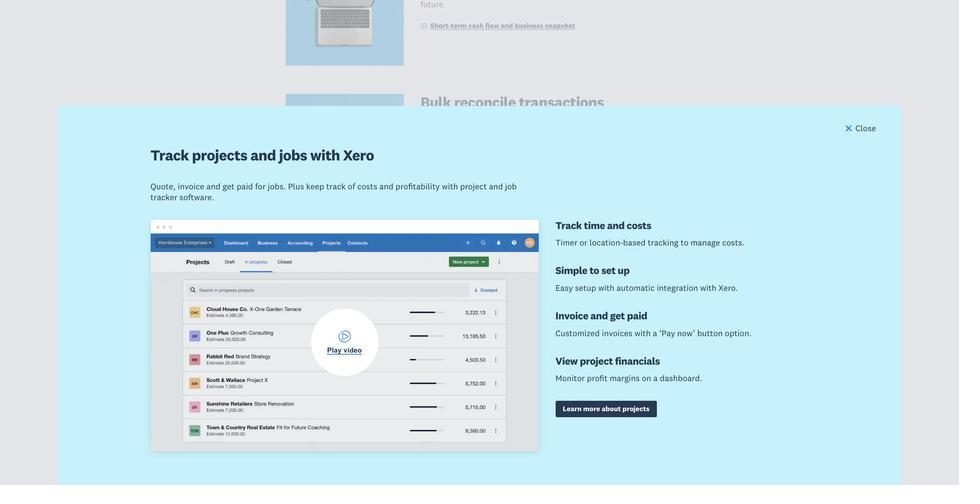 Task type: vqa. For each thing, say whether or not it's contained in the screenshot.
recorded
no



Task type: locate. For each thing, give the bounding box(es) containing it.
0 horizontal spatial paid
[[237, 181, 253, 192]]

keep inside quote, invoice and get paid for jobs. plus keep track of costs and profitability with project and job tracker software.
[[306, 181, 324, 192]]

jobs,
[[538, 409, 556, 420]]

keep inside quote, invoice and get paid for jobs, plus keep track of time, costs and project profitability within xero.
[[576, 409, 594, 420]]

paid for track projects
[[507, 409, 523, 420]]

for for track projects
[[525, 409, 536, 420]]

0 vertical spatial keep
[[306, 181, 324, 192]]

quote, up track projects button
[[420, 409, 446, 420]]

track projects
[[420, 385, 517, 404], [430, 443, 478, 452]]

profit
[[587, 373, 608, 384]]

project up track projects button
[[437, 420, 463, 431]]

0 vertical spatial project
[[460, 181, 487, 192]]

0 vertical spatial to
[[681, 237, 688, 248]]

for for track projects and jobs with xero
[[255, 181, 266, 192]]

0 vertical spatial get
[[223, 181, 235, 192]]

button
[[697, 328, 723, 339]]

with
[[310, 146, 340, 165], [442, 181, 458, 192], [598, 283, 614, 294], [700, 283, 716, 294], [634, 328, 651, 339]]

1 horizontal spatial to
[[681, 237, 688, 248]]

multiple inside the automatically track gains and losses, invoice, and accept payments across multiple currencies.
[[486, 274, 517, 285]]

time,
[[627, 409, 646, 420]]

quote,
[[150, 181, 176, 192], [420, 409, 446, 420]]

2 vertical spatial get
[[493, 409, 505, 420]]

2 vertical spatial paid
[[507, 409, 523, 420]]

xero. inside "track projects" region
[[718, 283, 738, 294]]

track
[[326, 181, 346, 192], [475, 263, 495, 274], [596, 409, 616, 420]]

quote, invoice and get paid for jobs. plus keep track of costs and profitability with project and job tracker software.
[[150, 181, 517, 203]]

keep right plus
[[306, 181, 324, 192]]

projects
[[192, 146, 247, 165], [462, 385, 517, 404], [623, 405, 650, 414], [451, 443, 478, 452]]

profitability inside quote, invoice and get paid for jobs. plus keep track of costs and profitability with project and job tracker software.
[[396, 181, 440, 192]]

0 vertical spatial invoice
[[178, 181, 204, 192]]

of inside quote, invoice and get paid for jobs, plus keep track of time, costs and project profitability within xero.
[[618, 409, 625, 420]]

track inside button
[[430, 443, 449, 452]]

of for track projects and jobs with xero
[[348, 181, 355, 192]]

of for track projects
[[618, 409, 625, 420]]

close button
[[844, 123, 876, 136]]

for left jobs. at top left
[[255, 181, 266, 192]]

1 vertical spatial costs
[[627, 219, 651, 232]]

profitability inside quote, invoice and get paid for jobs, plus keep track of time, costs and project profitability within xero.
[[465, 420, 510, 431]]

for up within
[[525, 409, 536, 420]]

time
[[584, 219, 605, 232]]

of down xero
[[348, 181, 355, 192]]

snapshot
[[545, 21, 575, 30]]

0 horizontal spatial quote,
[[150, 181, 176, 192]]

0 horizontal spatial of
[[348, 181, 355, 192]]

monitor
[[555, 373, 585, 384]]

of left time,
[[618, 409, 625, 420]]

0 vertical spatial quote,
[[150, 181, 176, 192]]

1 horizontal spatial of
[[618, 409, 625, 420]]

0 vertical spatial paid
[[237, 181, 253, 192]]

gains
[[497, 263, 516, 274]]

or
[[580, 237, 587, 248]]

0 vertical spatial xero.
[[718, 283, 738, 294]]

across
[[460, 274, 484, 285]]

a left the 'pay
[[653, 328, 657, 339]]

track
[[150, 146, 189, 165], [555, 219, 582, 232], [420, 385, 459, 404], [430, 443, 449, 452]]

2 vertical spatial costs
[[649, 409, 669, 420]]

1 vertical spatial quote,
[[420, 409, 446, 420]]

multi-currency
[[430, 297, 479, 305]]

0 vertical spatial costs
[[357, 181, 377, 192]]

0 horizontal spatial profitability
[[396, 181, 440, 192]]

customized
[[555, 328, 600, 339]]

1 horizontal spatial get
[[493, 409, 505, 420]]

1 horizontal spatial xero.
[[718, 283, 738, 294]]

0 vertical spatial track
[[326, 181, 346, 192]]

multiple
[[448, 239, 505, 258], [486, 274, 517, 285]]

costs.
[[722, 237, 745, 248]]

1 horizontal spatial invoice
[[448, 409, 474, 420]]

0 horizontal spatial get
[[223, 181, 235, 192]]

option.
[[725, 328, 752, 339]]

1 horizontal spatial quote,
[[420, 409, 446, 420]]

1 vertical spatial of
[[618, 409, 625, 420]]

0 horizontal spatial to
[[589, 264, 599, 277]]

quote, up tracker
[[150, 181, 176, 192]]

keep right the plus
[[576, 409, 594, 420]]

cash
[[468, 21, 484, 30]]

multiple up 'across'
[[448, 239, 505, 258]]

track projects and jobs with xero
[[150, 146, 374, 165]]

1 vertical spatial xero.
[[537, 420, 556, 431]]

1 vertical spatial track
[[475, 263, 495, 274]]

1 vertical spatial track projects
[[430, 443, 478, 452]]

track for track projects and jobs with xero
[[326, 181, 346, 192]]

track inside quote, invoice and get paid for jobs. plus keep track of costs and profitability with project and job tracker software.
[[326, 181, 346, 192]]

0 vertical spatial for
[[255, 181, 266, 192]]

track left time,
[[596, 409, 616, 420]]

costs right time,
[[649, 409, 669, 420]]

0 horizontal spatial keep
[[306, 181, 324, 192]]

1 vertical spatial keep
[[576, 409, 594, 420]]

financials
[[615, 355, 660, 368]]

multiple down gains at bottom
[[486, 274, 517, 285]]

for inside quote, invoice and get paid for jobs. plus keep track of costs and profitability with project and job tracker software.
[[255, 181, 266, 192]]

of
[[348, 181, 355, 192], [618, 409, 625, 420]]

profitability
[[396, 181, 440, 192], [465, 420, 510, 431]]

currencies
[[508, 239, 579, 258]]

paid
[[237, 181, 253, 192], [627, 310, 647, 323], [507, 409, 523, 420]]

for
[[255, 181, 266, 192], [525, 409, 536, 420]]

1 vertical spatial paid
[[627, 310, 647, 323]]

get inside quote, invoice and get paid for jobs. plus keep track of costs and profitability with project and job tracker software.
[[223, 181, 235, 192]]

1 vertical spatial a
[[653, 373, 658, 384]]

track down xero
[[326, 181, 346, 192]]

paid up customized invoices with a 'pay now' button option.
[[627, 310, 647, 323]]

to left manage
[[681, 237, 688, 248]]

1 vertical spatial multiple
[[486, 274, 517, 285]]

0 horizontal spatial for
[[255, 181, 266, 192]]

costs down xero
[[357, 181, 377, 192]]

paid inside quote, invoice and get paid for jobs, plus keep track of time, costs and project profitability within xero.
[[507, 409, 523, 420]]

flow
[[485, 21, 499, 30]]

play
[[327, 347, 342, 355]]

1 horizontal spatial keep
[[576, 409, 594, 420]]

simple
[[555, 264, 587, 277]]

1 vertical spatial to
[[589, 264, 599, 277]]

2 horizontal spatial track
[[596, 409, 616, 420]]

invoice up track projects button
[[448, 409, 474, 420]]

track inside quote, invoice and get paid for jobs, plus keep track of time, costs and project profitability within xero.
[[596, 409, 616, 420]]

invoices
[[602, 328, 632, 339]]

a right on
[[653, 373, 658, 384]]

get
[[223, 181, 235, 192], [610, 310, 625, 323], [493, 409, 505, 420]]

costs
[[357, 181, 377, 192], [627, 219, 651, 232], [649, 409, 669, 420]]

invoice inside quote, invoice and get paid for jobs, plus keep track of time, costs and project profitability within xero.
[[448, 409, 474, 420]]

on
[[642, 373, 651, 384]]

1 horizontal spatial paid
[[507, 409, 523, 420]]

1 horizontal spatial profitability
[[465, 420, 510, 431]]

currency
[[450, 297, 479, 305]]

project
[[460, 181, 487, 192], [580, 355, 613, 368], [437, 420, 463, 431]]

track projects region
[[0, 72, 959, 486]]

paid left jobs. at top left
[[237, 181, 253, 192]]

short-term cash flow and business snapshot
[[430, 21, 575, 30]]

keep for track projects
[[576, 409, 594, 420]]

track time and costs
[[555, 219, 651, 232]]

costs inside quote, invoice and get paid for jobs, plus keep track of time, costs and project profitability within xero.
[[649, 409, 669, 420]]

automatically
[[420, 263, 473, 274]]

paid up within
[[507, 409, 523, 420]]

currencies.
[[520, 274, 561, 285]]

2 vertical spatial track
[[596, 409, 616, 420]]

simple to set up
[[555, 264, 630, 277]]

1 horizontal spatial track
[[475, 263, 495, 274]]

quote, inside quote, invoice and get paid for jobs. plus keep track of costs and profitability with project and job tracker software.
[[150, 181, 176, 192]]

integration
[[657, 283, 698, 294]]

1 vertical spatial profitability
[[465, 420, 510, 431]]

2 horizontal spatial paid
[[627, 310, 647, 323]]

2 horizontal spatial get
[[610, 310, 625, 323]]

and
[[501, 21, 513, 30], [250, 146, 276, 165], [206, 181, 220, 192], [379, 181, 393, 192], [489, 181, 503, 192], [607, 219, 625, 232], [519, 263, 533, 274], [594, 263, 608, 274], [590, 310, 608, 323], [476, 409, 490, 420], [420, 420, 434, 431]]

track projects button
[[420, 443, 478, 454]]

jobs.
[[268, 181, 286, 192]]

to left the 'set'
[[589, 264, 599, 277]]

2 vertical spatial project
[[437, 420, 463, 431]]

view
[[555, 355, 578, 368]]

of inside quote, invoice and get paid for jobs. plus keep track of costs and profitability with project and job tracker software.
[[348, 181, 355, 192]]

0 vertical spatial profitability
[[396, 181, 440, 192]]

a
[[653, 328, 657, 339], [653, 373, 658, 384]]

invoice inside quote, invoice and get paid for jobs. plus keep track of costs and profitability with project and job tracker software.
[[178, 181, 204, 192]]

quote, inside quote, invoice and get paid for jobs, plus keep track of time, costs and project profitability within xero.
[[420, 409, 446, 420]]

track up 'across'
[[475, 263, 495, 274]]

invoice
[[555, 310, 588, 323]]

project up the profit on the right bottom of page
[[580, 355, 613, 368]]

project inside quote, invoice and get paid for jobs, plus keep track of time, costs and project profitability within xero.
[[437, 420, 463, 431]]

multi-
[[430, 297, 450, 305]]

invoice
[[178, 181, 204, 192], [448, 409, 474, 420]]

0 horizontal spatial invoice
[[178, 181, 204, 192]]

to
[[681, 237, 688, 248], [589, 264, 599, 277]]

keep
[[306, 181, 324, 192], [576, 409, 594, 420]]

and inside button
[[501, 21, 513, 30]]

1 horizontal spatial for
[[525, 409, 536, 420]]

view project financials
[[555, 355, 660, 368]]

xero.
[[718, 283, 738, 294], [537, 420, 556, 431]]

get for track projects
[[493, 409, 505, 420]]

keep for track projects and jobs with xero
[[306, 181, 324, 192]]

invoice for track projects
[[448, 409, 474, 420]]

costs up based
[[627, 219, 651, 232]]

paid inside quote, invoice and get paid for jobs. plus keep track of costs and profitability with project and job tracker software.
[[237, 181, 253, 192]]

learn
[[563, 405, 582, 414]]

projects inside button
[[451, 443, 478, 452]]

project left job
[[460, 181, 487, 192]]

0 horizontal spatial xero.
[[537, 420, 556, 431]]

payments
[[420, 274, 457, 285]]

get inside quote, invoice and get paid for jobs, plus keep track of time, costs and project profitability within xero.
[[493, 409, 505, 420]]

0 horizontal spatial track
[[326, 181, 346, 192]]

1 vertical spatial for
[[525, 409, 536, 420]]

invoice up software.
[[178, 181, 204, 192]]

0 vertical spatial of
[[348, 181, 355, 192]]

use multiple currencies
[[420, 239, 579, 258]]

for inside quote, invoice and get paid for jobs, plus keep track of time, costs and project profitability within xero.
[[525, 409, 536, 420]]

1 vertical spatial invoice
[[448, 409, 474, 420]]



Task type: describe. For each thing, give the bounding box(es) containing it.
track projects inside track projects button
[[430, 443, 478, 452]]

now'
[[677, 328, 695, 339]]

monitor profit margins on a dashboard.
[[555, 373, 702, 384]]

paid for track projects and jobs with xero
[[237, 181, 253, 192]]

location-
[[589, 237, 623, 248]]

get for track projects and jobs with xero
[[223, 181, 235, 192]]

margins
[[610, 373, 640, 384]]

automatically track gains and losses, invoice, and accept payments across multiple currencies.
[[420, 263, 635, 285]]

multi-currency button
[[420, 296, 479, 307]]

losses,
[[535, 263, 560, 274]]

invoice for track projects and jobs with xero
[[178, 181, 204, 192]]

0 vertical spatial a
[[653, 328, 657, 339]]

automatic
[[617, 283, 655, 294]]

about
[[602, 405, 621, 414]]

bulk
[[420, 93, 451, 112]]

learn more about projects link
[[555, 401, 657, 418]]

tracker
[[150, 192, 177, 203]]

plus
[[558, 409, 574, 420]]

track for track projects
[[596, 409, 616, 420]]

with inside quote, invoice and get paid for jobs. plus keep track of costs and profitability with project and job tracker software.
[[442, 181, 458, 192]]

project inside quote, invoice and get paid for jobs. plus keep track of costs and profitability with project and job tracker software.
[[460, 181, 487, 192]]

job
[[505, 181, 517, 192]]

xero. inside quote, invoice and get paid for jobs, plus keep track of time, costs and project profitability within xero.
[[537, 420, 556, 431]]

use
[[420, 239, 445, 258]]

easy
[[555, 283, 573, 294]]

0 vertical spatial multiple
[[448, 239, 505, 258]]

business
[[515, 21, 543, 30]]

set
[[601, 264, 616, 277]]

xero
[[343, 146, 374, 165]]

jobs
[[279, 146, 307, 165]]

timer or location-based tracking to manage costs.
[[555, 237, 745, 248]]

bulk reconcile transactions
[[420, 93, 604, 112]]

video
[[344, 347, 362, 355]]

short-term cash flow and business snapshot button
[[420, 21, 575, 32]]

based
[[623, 237, 646, 248]]

learn more about projects
[[563, 405, 650, 414]]

close
[[855, 123, 876, 134]]

plus
[[288, 181, 304, 192]]

invoice and get paid
[[555, 310, 647, 323]]

play video button
[[150, 234, 539, 452]]

quote, for track projects
[[420, 409, 446, 420]]

transactions
[[519, 93, 604, 112]]

track inside the automatically track gains and losses, invoice, and accept payments across multiple currencies.
[[475, 263, 495, 274]]

dashboard.
[[660, 373, 702, 384]]

timer
[[555, 237, 577, 248]]

invoice,
[[563, 263, 592, 274]]

1 vertical spatial project
[[580, 355, 613, 368]]

tracking
[[648, 237, 678, 248]]

'pay
[[659, 328, 675, 339]]

within
[[512, 420, 535, 431]]

customized invoices with a 'pay now' button option.
[[555, 328, 752, 339]]

play video
[[327, 347, 362, 355]]

1 vertical spatial get
[[610, 310, 625, 323]]

software.
[[179, 192, 214, 203]]

short-
[[430, 21, 451, 30]]

easy setup with automatic integration with xero.
[[555, 283, 738, 294]]

up
[[618, 264, 630, 277]]

quote, for track projects and jobs with xero
[[150, 181, 176, 192]]

more
[[583, 405, 600, 414]]

term
[[451, 21, 467, 30]]

reconcile
[[454, 93, 516, 112]]

0 vertical spatial track projects
[[420, 385, 517, 404]]

costs inside quote, invoice and get paid for jobs. plus keep track of costs and profitability with project and job tracker software.
[[357, 181, 377, 192]]

quote, invoice and get paid for jobs, plus keep track of time, costs and project profitability within xero.
[[420, 409, 669, 431]]

manage
[[691, 237, 720, 248]]

setup
[[575, 283, 596, 294]]

accept
[[610, 263, 635, 274]]



